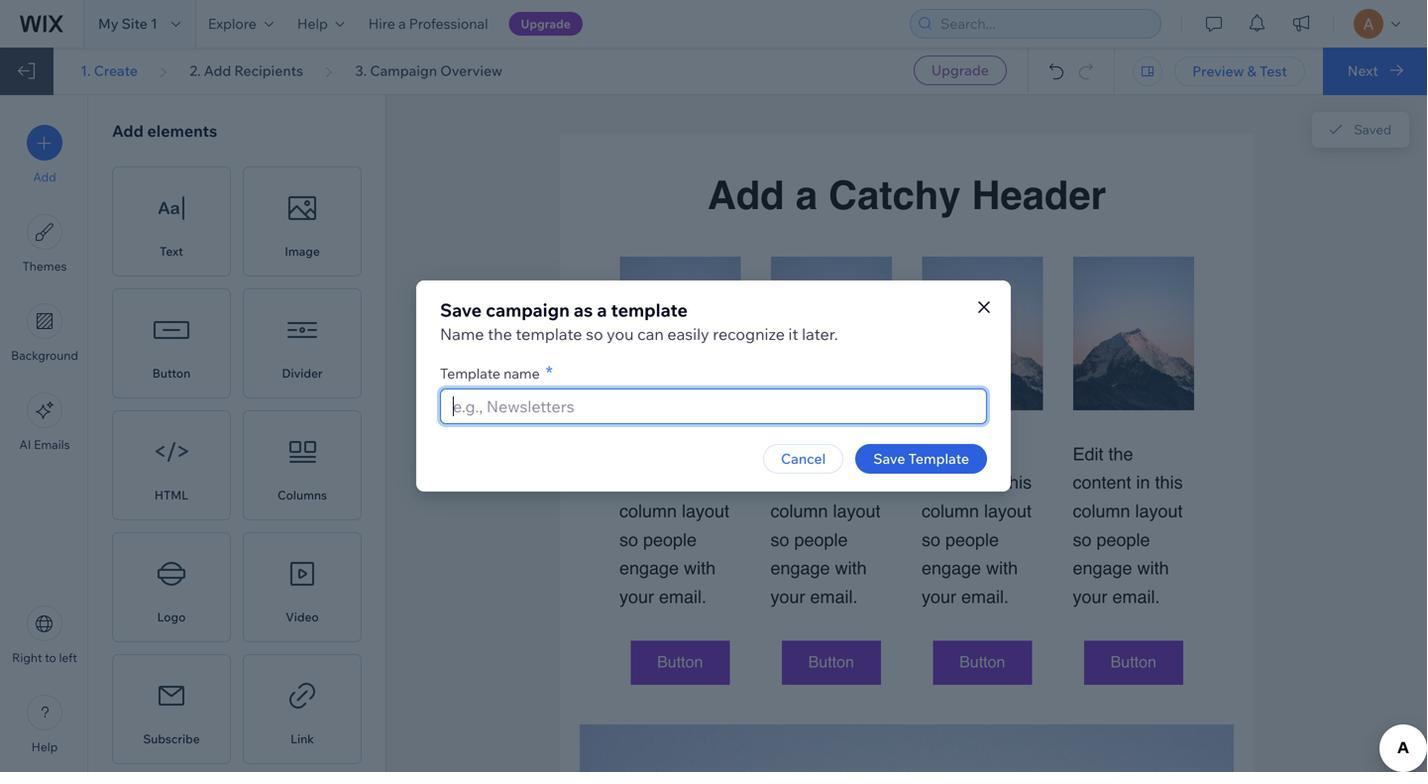 Task type: describe. For each thing, give the bounding box(es) containing it.
as
[[574, 299, 593, 321]]

2 edit the content in this column layout so people engage with your email. from the left
[[771, 444, 881, 607]]

add for add elements
[[112, 121, 144, 141]]

preview
[[1193, 62, 1245, 80]]

3. campaign overview
[[355, 62, 503, 79]]

4 layout from the left
[[1136, 501, 1183, 521]]

Search... field
[[935, 10, 1155, 38]]

1 vertical spatial template
[[516, 324, 582, 344]]

2. add recipients
[[190, 62, 303, 79]]

cancel
[[781, 450, 826, 467]]

save for template
[[874, 450, 906, 467]]

a for catchy
[[796, 172, 818, 218]]

saved
[[1354, 121, 1392, 138]]

edit for 3rd button link from right
[[771, 444, 802, 464]]

template name *
[[440, 361, 553, 384]]

4 edit the content in this column layout so people engage with your email. from the left
[[1073, 444, 1183, 607]]

save template
[[874, 450, 970, 467]]

1 layout from the left
[[682, 501, 730, 521]]

to
[[45, 650, 56, 665]]

name
[[504, 365, 540, 382]]

name
[[440, 324, 484, 344]]

0 horizontal spatial upgrade button
[[509, 12, 583, 36]]

people for 4th button link from the right
[[643, 530, 697, 550]]

&
[[1248, 62, 1257, 80]]

ai emails button
[[19, 393, 70, 452]]

1 edit the content in this column layout so people engage with your email. from the left
[[620, 444, 730, 607]]

0 horizontal spatial help button
[[27, 695, 62, 754]]

button for third button link from left
[[960, 653, 1006, 671]]

engage for 3rd button link from right
[[771, 558, 830, 579]]

in for third button link from left
[[985, 473, 999, 493]]

text
[[160, 244, 183, 259]]

this for third button link from left
[[1004, 473, 1032, 493]]

in for 3rd button link from right
[[834, 473, 848, 493]]

themes button
[[22, 214, 67, 274]]

site
[[122, 15, 148, 32]]

2 column from the left
[[771, 501, 828, 521]]

create
[[94, 62, 138, 79]]

this for 4th button link from the right
[[702, 473, 730, 493]]

engage for third button link from left
[[922, 558, 982, 579]]

can
[[638, 324, 664, 344]]

add for add
[[33, 170, 56, 184]]

Template name field
[[447, 390, 980, 423]]

hire a professional link
[[357, 0, 500, 48]]

content for third button link from left
[[922, 473, 981, 493]]

1 vertical spatial help
[[31, 740, 58, 754]]

1
[[151, 15, 158, 32]]

right
[[12, 650, 42, 665]]

campaign
[[370, 62, 437, 79]]

engage for 4th button link from the right
[[620, 558, 679, 579]]

your for first button link from right
[[1073, 587, 1108, 607]]

the for first button link from right
[[1109, 444, 1134, 464]]

with for 3rd button link from right
[[835, 558, 867, 579]]

button for first button link from right
[[1111, 653, 1157, 671]]

3.
[[355, 62, 367, 79]]

people for 3rd button link from right
[[795, 530, 848, 550]]

logo
[[157, 610, 186, 625]]

html
[[155, 488, 188, 503]]

edit for first button link from right
[[1073, 444, 1104, 464]]

email. for first button link from right
[[1113, 587, 1160, 607]]

0 vertical spatial help
[[297, 15, 328, 32]]

content for 4th button link from the right
[[620, 473, 678, 493]]

background
[[11, 348, 78, 363]]

*
[[546, 361, 553, 384]]

hire
[[369, 15, 395, 32]]

the inside save campaign as a template name the template so you can easily recognize it later.
[[488, 324, 512, 344]]

template inside button
[[909, 450, 970, 467]]

edit for third button link from left
[[922, 444, 953, 464]]

easily
[[668, 324, 709, 344]]

elements
[[147, 121, 217, 141]]

hire a professional
[[369, 15, 488, 32]]

the for 4th button link from the right
[[655, 444, 680, 464]]

content for first button link from right
[[1073, 473, 1132, 493]]

ai
[[19, 437, 31, 452]]

later.
[[802, 324, 838, 344]]

recipients
[[234, 62, 303, 79]]

3 button link from the left
[[944, 641, 1021, 684]]

3 edit the content in this column layout so people engage with your email. from the left
[[922, 444, 1032, 607]]

2.
[[190, 62, 201, 79]]

people for third button link from left
[[946, 530, 999, 550]]

add a catchy header
[[708, 172, 1107, 218]]



Task type: vqa. For each thing, say whether or not it's contained in the screenshot.
the left template
yes



Task type: locate. For each thing, give the bounding box(es) containing it.
4 button link from the left
[[1095, 641, 1173, 684]]

overview
[[440, 62, 503, 79]]

a for professional
[[398, 15, 406, 32]]

with for third button link from left
[[986, 558, 1018, 579]]

1 column from the left
[[620, 501, 677, 521]]

1 vertical spatial a
[[796, 172, 818, 218]]

2 layout from the left
[[833, 501, 881, 521]]

catchy
[[829, 172, 961, 218]]

3 with from the left
[[986, 558, 1018, 579]]

engage
[[620, 558, 679, 579], [771, 558, 830, 579], [922, 558, 982, 579], [1073, 558, 1133, 579]]

upgrade
[[521, 16, 571, 31], [932, 61, 989, 79]]

save for campaign
[[440, 299, 482, 321]]

1 edit from the left
[[620, 444, 650, 464]]

template inside template name *
[[440, 365, 501, 382]]

0 vertical spatial template
[[611, 299, 688, 321]]

save right cancel
[[874, 450, 906, 467]]

video
[[286, 610, 319, 625]]

add for add a catchy header
[[708, 172, 785, 218]]

themes
[[22, 259, 67, 274]]

1 your from the left
[[620, 587, 654, 607]]

button
[[152, 366, 191, 381], [657, 653, 703, 671], [809, 653, 854, 671], [960, 653, 1006, 671], [1111, 653, 1157, 671]]

4 column from the left
[[1073, 501, 1131, 521]]

so
[[586, 324, 603, 344], [620, 530, 638, 550], [771, 530, 790, 550], [922, 530, 941, 550], [1073, 530, 1092, 550]]

1. create link
[[80, 62, 138, 80]]

help up 'recipients'
[[297, 15, 328, 32]]

1 vertical spatial help button
[[27, 695, 62, 754]]

1 vertical spatial upgrade button
[[914, 56, 1007, 85]]

2 content from the left
[[771, 473, 829, 493]]

1 vertical spatial template
[[909, 450, 970, 467]]

explore
[[208, 15, 257, 32]]

in for 4th button link from the right
[[683, 473, 697, 493]]

your for 3rd button link from right
[[771, 587, 806, 607]]

right to left
[[12, 650, 77, 665]]

your for 4th button link from the right
[[620, 587, 654, 607]]

4 this from the left
[[1155, 473, 1183, 493]]

3. campaign overview link
[[355, 62, 503, 80]]

help button down "right to left"
[[27, 695, 62, 754]]

upgrade right 'professional'
[[521, 16, 571, 31]]

edit for 4th button link from the right
[[620, 444, 650, 464]]

4 people from the left
[[1097, 530, 1151, 550]]

1 engage from the left
[[620, 558, 679, 579]]

a inside save campaign as a template name the template so you can easily recognize it later.
[[597, 299, 607, 321]]

in
[[683, 473, 697, 493], [834, 473, 848, 493], [985, 473, 999, 493], [1137, 473, 1151, 493]]

the for third button link from left
[[958, 444, 982, 464]]

engage for first button link from right
[[1073, 558, 1133, 579]]

4 edit from the left
[[1073, 444, 1104, 464]]

test
[[1260, 62, 1288, 80]]

a right 'hire'
[[398, 15, 406, 32]]

help button left 'hire'
[[285, 0, 357, 48]]

1 horizontal spatial template
[[611, 299, 688, 321]]

subscribe
[[143, 732, 200, 747]]

save up name
[[440, 299, 482, 321]]

0 horizontal spatial template
[[516, 324, 582, 344]]

help button
[[285, 0, 357, 48], [27, 695, 62, 754]]

with
[[684, 558, 716, 579], [835, 558, 867, 579], [986, 558, 1018, 579], [1138, 558, 1169, 579]]

1 horizontal spatial upgrade
[[932, 61, 989, 79]]

upgrade button down search... "field"
[[914, 56, 1007, 85]]

2 your from the left
[[771, 587, 806, 607]]

0 horizontal spatial a
[[398, 15, 406, 32]]

email. for 4th button link from the right
[[659, 587, 707, 607]]

2 edit from the left
[[771, 444, 802, 464]]

you
[[607, 324, 634, 344]]

edit the content in this column layout so people engage with your email.
[[620, 444, 730, 607], [771, 444, 881, 607], [922, 444, 1032, 607], [1073, 444, 1183, 607]]

4 in from the left
[[1137, 473, 1151, 493]]

2 horizontal spatial a
[[796, 172, 818, 218]]

2 people from the left
[[795, 530, 848, 550]]

add
[[204, 62, 231, 79], [112, 121, 144, 141], [33, 170, 56, 184], [708, 172, 785, 218]]

save inside save campaign as a template name the template so you can easily recognize it later.
[[440, 299, 482, 321]]

0 horizontal spatial upgrade
[[521, 16, 571, 31]]

people for first button link from right
[[1097, 530, 1151, 550]]

it
[[789, 324, 799, 344]]

1 with from the left
[[684, 558, 716, 579]]

ai emails
[[19, 437, 70, 452]]

divider
[[282, 366, 323, 381]]

1 vertical spatial save
[[874, 450, 906, 467]]

3 layout from the left
[[984, 501, 1032, 521]]

this
[[702, 473, 730, 493], [853, 473, 881, 493], [1004, 473, 1032, 493], [1155, 473, 1183, 493]]

3 people from the left
[[946, 530, 999, 550]]

preview & test
[[1193, 62, 1288, 80]]

0 horizontal spatial save
[[440, 299, 482, 321]]

button link
[[642, 641, 719, 684], [793, 641, 870, 684], [944, 641, 1021, 684], [1095, 641, 1173, 684]]

upgrade button right 'professional'
[[509, 12, 583, 36]]

1 horizontal spatial a
[[597, 299, 607, 321]]

save campaign as a template name the template so you can easily recognize it later.
[[440, 299, 838, 344]]

1 content from the left
[[620, 473, 678, 493]]

the for 3rd button link from right
[[806, 444, 831, 464]]

emails
[[34, 437, 70, 452]]

0 vertical spatial save
[[440, 299, 482, 321]]

3 edit from the left
[[922, 444, 953, 464]]

preview & test button
[[1175, 57, 1305, 86]]

1 horizontal spatial help
[[297, 15, 328, 32]]

0 vertical spatial a
[[398, 15, 406, 32]]

save template button
[[856, 444, 987, 474]]

button for 4th button link from the right
[[657, 653, 703, 671]]

2. add recipients link
[[190, 62, 303, 80]]

header
[[972, 172, 1107, 218]]

4 email. from the left
[[1113, 587, 1160, 607]]

1 in from the left
[[683, 473, 697, 493]]

content
[[620, 473, 678, 493], [771, 473, 829, 493], [922, 473, 981, 493], [1073, 473, 1132, 493]]

0 vertical spatial template
[[440, 365, 501, 382]]

upgrade down search... "field"
[[932, 61, 989, 79]]

your
[[620, 587, 654, 607], [771, 587, 806, 607], [922, 587, 957, 607], [1073, 587, 1108, 607]]

2 email. from the left
[[810, 587, 858, 607]]

add elements
[[112, 121, 217, 141]]

with for first button link from right
[[1138, 558, 1169, 579]]

2 in from the left
[[834, 473, 848, 493]]

a
[[398, 15, 406, 32], [796, 172, 818, 218], [597, 299, 607, 321]]

1 horizontal spatial save
[[874, 450, 906, 467]]

3 email. from the left
[[962, 587, 1009, 607]]

3 column from the left
[[922, 501, 980, 521]]

image
[[285, 244, 320, 259]]

1 people from the left
[[643, 530, 697, 550]]

this for 3rd button link from right
[[853, 473, 881, 493]]

in for first button link from right
[[1137, 473, 1151, 493]]

help down "right to left"
[[31, 740, 58, 754]]

0 vertical spatial help button
[[285, 0, 357, 48]]

3 in from the left
[[985, 473, 999, 493]]

template
[[440, 365, 501, 382], [909, 450, 970, 467]]

4 content from the left
[[1073, 473, 1132, 493]]

1 vertical spatial upgrade
[[932, 61, 989, 79]]

next
[[1348, 62, 1379, 79]]

campaign
[[486, 299, 570, 321]]

save
[[440, 299, 482, 321], [874, 450, 906, 467]]

0 vertical spatial upgrade button
[[509, 12, 583, 36]]

1. create
[[80, 62, 138, 79]]

2 vertical spatial a
[[597, 299, 607, 321]]

4 with from the left
[[1138, 558, 1169, 579]]

1 horizontal spatial upgrade button
[[914, 56, 1007, 85]]

2 with from the left
[[835, 558, 867, 579]]

left
[[59, 650, 77, 665]]

3 content from the left
[[922, 473, 981, 493]]

recognize
[[713, 324, 785, 344]]

your for third button link from left
[[922, 587, 957, 607]]

column
[[620, 501, 677, 521], [771, 501, 828, 521], [922, 501, 980, 521], [1073, 501, 1131, 521]]

my site 1
[[98, 15, 158, 32]]

email. for third button link from left
[[962, 587, 1009, 607]]

professional
[[409, 15, 488, 32]]

button for 3rd button link from right
[[809, 653, 854, 671]]

1 horizontal spatial help button
[[285, 0, 357, 48]]

0 horizontal spatial template
[[440, 365, 501, 382]]

1 button link from the left
[[642, 641, 719, 684]]

my
[[98, 15, 118, 32]]

upgrade button
[[509, 12, 583, 36], [914, 56, 1007, 85]]

content for 3rd button link from right
[[771, 473, 829, 493]]

3 engage from the left
[[922, 558, 982, 579]]

4 your from the left
[[1073, 587, 1108, 607]]

template down campaign at top left
[[516, 324, 582, 344]]

people
[[643, 530, 697, 550], [795, 530, 848, 550], [946, 530, 999, 550], [1097, 530, 1151, 550]]

columns
[[278, 488, 327, 503]]

3 your from the left
[[922, 587, 957, 607]]

link
[[291, 732, 314, 747]]

2 button link from the left
[[793, 641, 870, 684]]

right to left button
[[12, 606, 77, 665]]

this for first button link from right
[[1155, 473, 1183, 493]]

save inside button
[[874, 450, 906, 467]]

so inside save campaign as a template name the template so you can easily recognize it later.
[[586, 324, 603, 344]]

email. for 3rd button link from right
[[810, 587, 858, 607]]

2 engage from the left
[[771, 558, 830, 579]]

1 this from the left
[[702, 473, 730, 493]]

0 vertical spatial upgrade
[[521, 16, 571, 31]]

next button
[[1323, 48, 1428, 95]]

email.
[[659, 587, 707, 607], [810, 587, 858, 607], [962, 587, 1009, 607], [1113, 587, 1160, 607]]

3 this from the left
[[1004, 473, 1032, 493]]

cancel button
[[763, 444, 844, 474]]

add inside button
[[33, 170, 56, 184]]

the
[[488, 324, 512, 344], [655, 444, 680, 464], [806, 444, 831, 464], [958, 444, 982, 464], [1109, 444, 1134, 464]]

1 horizontal spatial template
[[909, 450, 970, 467]]

1 email. from the left
[[659, 587, 707, 607]]

help
[[297, 15, 328, 32], [31, 740, 58, 754]]

4 engage from the left
[[1073, 558, 1133, 579]]

with for 4th button link from the right
[[684, 558, 716, 579]]

edit
[[620, 444, 650, 464], [771, 444, 802, 464], [922, 444, 953, 464], [1073, 444, 1104, 464]]

template up the can at the left of page
[[611, 299, 688, 321]]

a left catchy
[[796, 172, 818, 218]]

background button
[[11, 303, 78, 363]]

a right as at the left of page
[[597, 299, 607, 321]]

2 this from the left
[[853, 473, 881, 493]]

template
[[611, 299, 688, 321], [516, 324, 582, 344]]

0 horizontal spatial help
[[31, 740, 58, 754]]

add button
[[27, 125, 62, 184]]

layout
[[682, 501, 730, 521], [833, 501, 881, 521], [984, 501, 1032, 521], [1136, 501, 1183, 521]]

1.
[[80, 62, 91, 79]]



